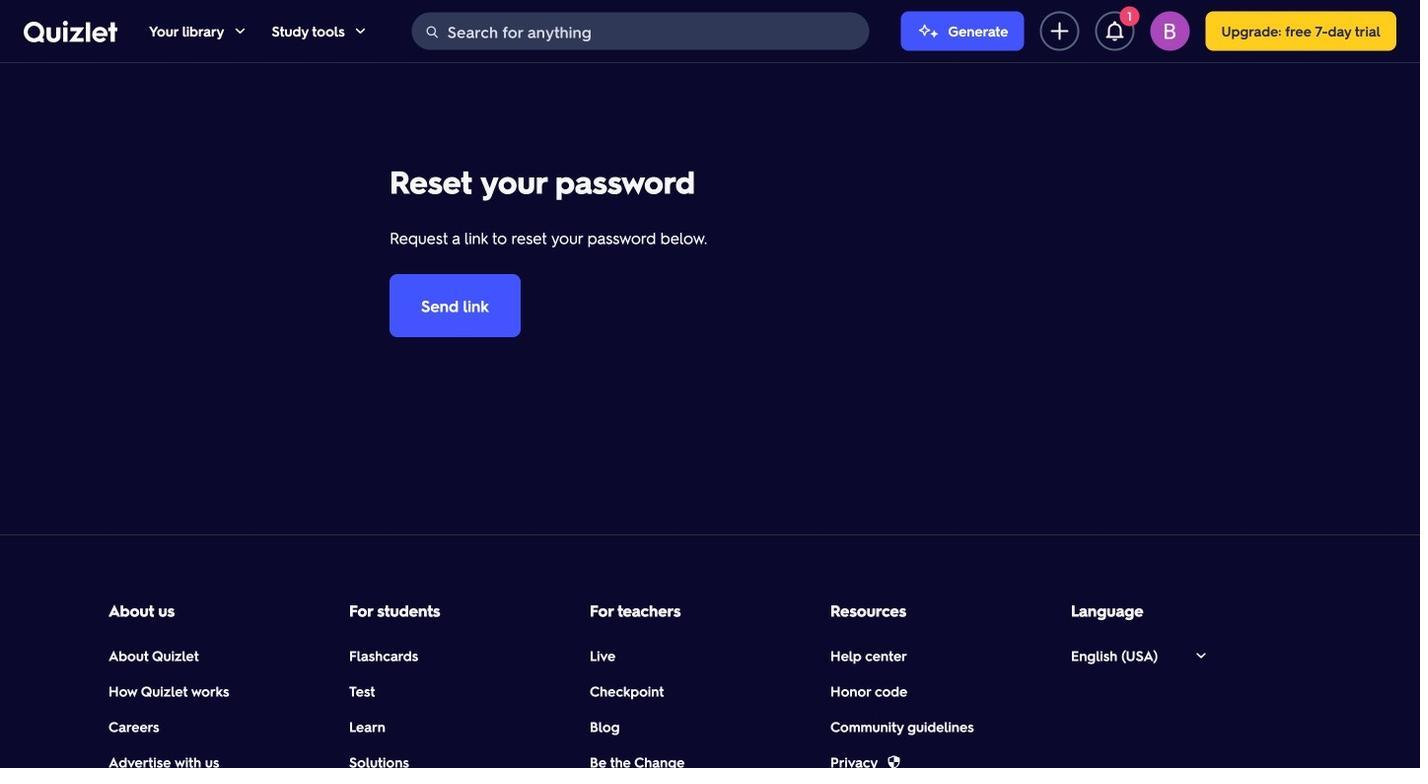 Task type: describe. For each thing, give the bounding box(es) containing it.
create image
[[1048, 19, 1072, 43]]

2 quizlet image from the top
[[24, 21, 117, 42]]

caret down image
[[232, 23, 248, 39]]

profile picture image
[[1151, 11, 1190, 51]]

caret down image
[[353, 23, 369, 39]]



Task type: vqa. For each thing, say whether or not it's contained in the screenshot.
Search TEXT FIELD on the top
yes



Task type: locate. For each thing, give the bounding box(es) containing it.
search image
[[425, 24, 441, 40]]

about us element
[[109, 599, 349, 769]]

sparkle image
[[917, 19, 941, 43]]

for teachers element
[[590, 599, 831, 769]]

shield image
[[886, 755, 902, 769]]

Search text field
[[448, 13, 864, 50]]

resources element
[[831, 599, 1072, 769]]

for students element
[[349, 599, 590, 769]]

1 quizlet image from the top
[[24, 20, 117, 42]]

None search field
[[412, 12, 870, 50]]

bell image
[[1104, 19, 1127, 43]]

Search field
[[413, 13, 869, 50]]

quizlet image
[[24, 20, 117, 42], [24, 21, 117, 42]]

language element
[[1072, 599, 1312, 666]]



